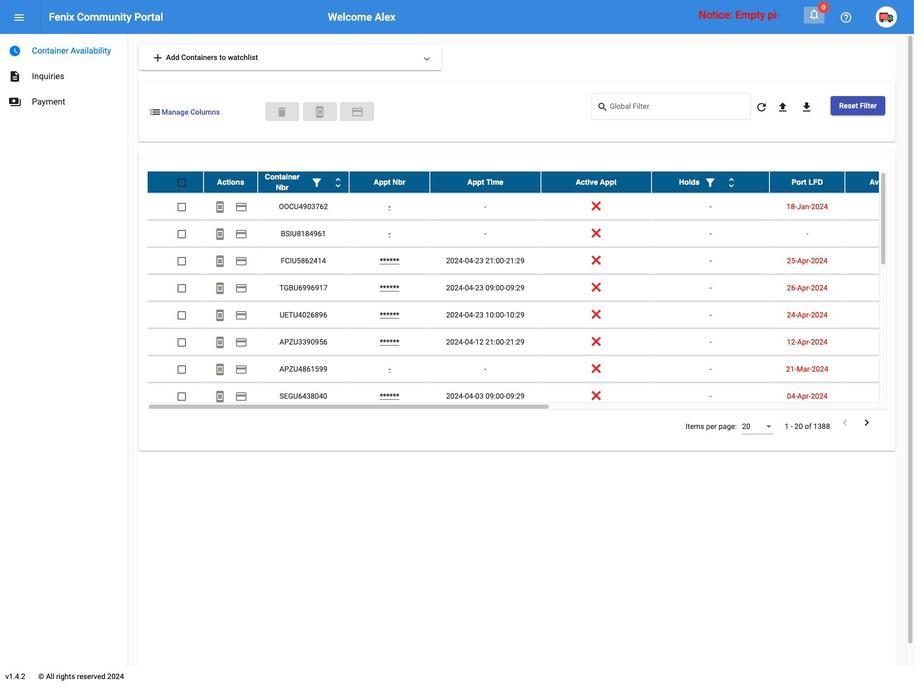 Task type: locate. For each thing, give the bounding box(es) containing it.
cell
[[845, 193, 914, 220], [845, 221, 914, 247], [845, 248, 914, 274], [845, 275, 914, 301], [845, 302, 914, 329], [845, 329, 914, 356], [845, 356, 914, 383], [845, 383, 914, 410]]

3 cell from the top
[[845, 248, 914, 274]]

4 row from the top
[[147, 248, 914, 275]]

no color image
[[808, 8, 821, 21], [9, 45, 21, 57], [9, 70, 21, 83], [9, 96, 21, 108], [776, 101, 789, 114], [800, 101, 813, 114], [149, 106, 162, 118], [313, 106, 326, 118], [704, 177, 717, 189], [725, 177, 738, 189], [214, 282, 226, 295], [235, 310, 248, 322], [214, 337, 226, 349], [235, 337, 248, 349], [214, 391, 226, 404]]

5 row from the top
[[147, 275, 914, 302]]

9 row from the top
[[147, 383, 914, 410]]

5 cell from the top
[[845, 302, 914, 329]]

row
[[147, 172, 914, 193], [147, 193, 914, 221], [147, 221, 914, 248], [147, 248, 914, 275], [147, 275, 914, 302], [147, 302, 914, 329], [147, 329, 914, 356], [147, 356, 914, 383], [147, 383, 914, 410]]

2 column header from the left
[[258, 172, 349, 193]]

5 column header from the left
[[541, 172, 652, 193]]

8 cell from the top
[[845, 383, 914, 410]]

cell for 4th row from the bottom
[[845, 302, 914, 329]]

1 column header from the left
[[204, 172, 258, 193]]

cell for 2nd row from the bottom of the page
[[845, 356, 914, 383]]

no color image
[[13, 11, 26, 24], [840, 11, 853, 24], [151, 52, 164, 64], [597, 101, 610, 113], [755, 101, 768, 114], [351, 106, 364, 118], [310, 177, 323, 189], [332, 177, 344, 189], [214, 201, 226, 214], [235, 201, 248, 214], [214, 228, 226, 241], [235, 228, 248, 241], [214, 255, 226, 268], [235, 255, 248, 268], [235, 282, 248, 295], [214, 310, 226, 322], [214, 364, 226, 376], [235, 364, 248, 376], [235, 391, 248, 404], [839, 417, 851, 429], [861, 417, 873, 429]]

2 cell from the top
[[845, 221, 914, 247]]

6 cell from the top
[[845, 329, 914, 356]]

1 row from the top
[[147, 172, 914, 193]]

cell for seventh row from the top
[[845, 329, 914, 356]]

6 row from the top
[[147, 302, 914, 329]]

grid
[[147, 172, 914, 411]]

cell for fifth row from the bottom of the page
[[845, 275, 914, 301]]

column header
[[204, 172, 258, 193], [258, 172, 349, 193], [349, 172, 430, 193], [430, 172, 541, 193], [541, 172, 652, 193], [652, 172, 770, 193], [770, 172, 845, 193], [845, 172, 914, 193]]

navigation
[[0, 34, 128, 115]]

4 cell from the top
[[845, 275, 914, 301]]

1 cell from the top
[[845, 193, 914, 220]]

7 cell from the top
[[845, 356, 914, 383]]

8 column header from the left
[[845, 172, 914, 193]]



Task type: vqa. For each thing, say whether or not it's contained in the screenshot.
the Watchlist
no



Task type: describe. For each thing, give the bounding box(es) containing it.
7 column header from the left
[[770, 172, 845, 193]]

8 row from the top
[[147, 356, 914, 383]]

7 row from the top
[[147, 329, 914, 356]]

2 row from the top
[[147, 193, 914, 221]]

Global Watchlist Filter field
[[610, 104, 745, 113]]

3 row from the top
[[147, 221, 914, 248]]

cell for 8th row from the bottom of the page
[[845, 193, 914, 220]]

4 column header from the left
[[430, 172, 541, 193]]

cell for 9th row from the top
[[845, 383, 914, 410]]

3 column header from the left
[[349, 172, 430, 193]]

cell for 6th row from the bottom
[[845, 248, 914, 274]]

cell for 7th row from the bottom of the page
[[845, 221, 914, 247]]

delete image
[[276, 106, 288, 118]]

6 column header from the left
[[652, 172, 770, 193]]



